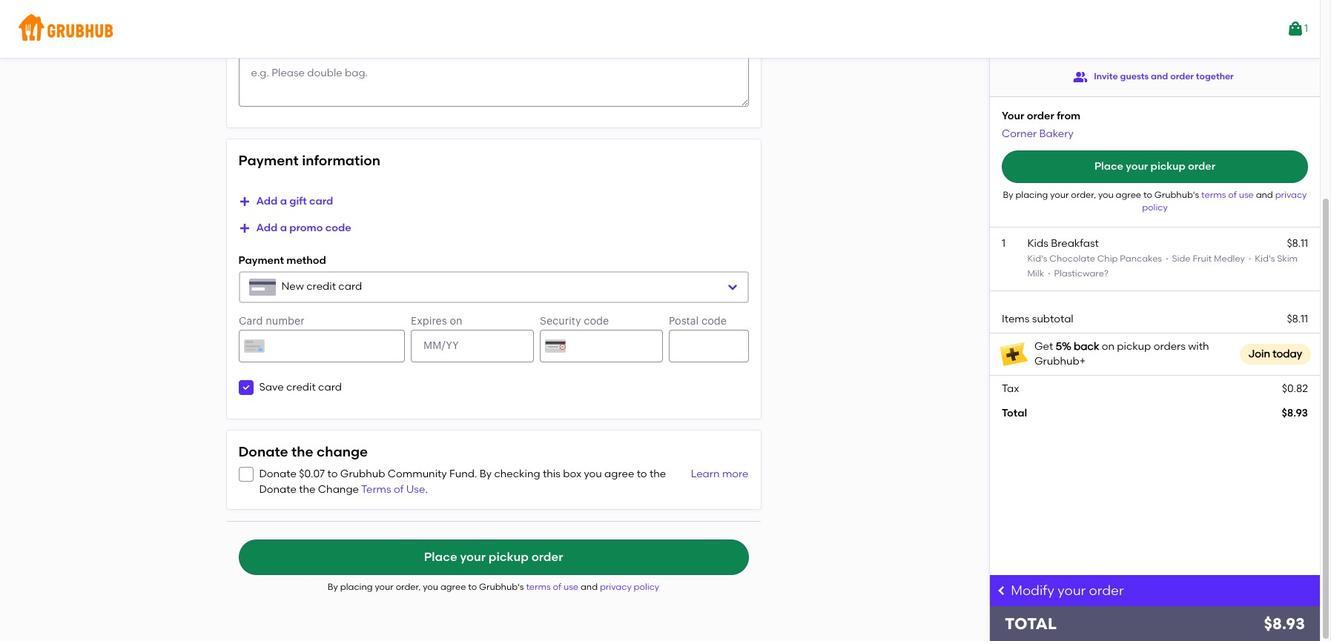 Task type: locate. For each thing, give the bounding box(es) containing it.
terms of use .
[[361, 483, 428, 496]]

svg image inside add a promo code button
[[238, 223, 250, 235]]

privacy policy link for by placing your order, you agree to grubhub's terms of use and privacy policy
[[600, 582, 660, 593]]

donate $0.07 to grubhub community fund.
[[259, 468, 480, 481]]

$8.11 up skim
[[1287, 237, 1309, 250]]

0 vertical spatial donate
[[238, 444, 288, 461]]

.
[[425, 483, 428, 496]]

place your pickup order up the by placing your order, you agree to grubhub's terms of use and privacy policy
[[424, 550, 563, 564]]

order,
[[1071, 190, 1096, 200], [396, 582, 421, 593]]

credit right new
[[307, 281, 336, 293]]

community
[[388, 468, 447, 481]]

1 horizontal spatial and
[[1151, 71, 1169, 82]]

the up $0.07
[[292, 444, 314, 461]]

0 horizontal spatial place
[[424, 550, 457, 564]]

place up by placing your order, you agree to grubhub's terms of use and
[[1095, 160, 1124, 173]]

code
[[326, 222, 351, 234]]

0 vertical spatial add
[[256, 195, 278, 208]]

credit
[[307, 281, 336, 293], [286, 381, 316, 394]]

1 horizontal spatial terms of use link
[[1202, 190, 1256, 200]]

modify your order
[[1011, 583, 1124, 599]]

pickup right on
[[1117, 340, 1152, 353]]

0 vertical spatial privacy
[[1276, 190, 1307, 200]]

get 5% back
[[1035, 340, 1100, 353]]

to for by placing your order, you agree to grubhub's terms of use and
[[1144, 190, 1153, 200]]

of
[[1229, 190, 1237, 200], [394, 483, 404, 496], [553, 582, 562, 593]]

1 vertical spatial place your pickup order button
[[238, 540, 749, 576]]

kid's up milk at the right top
[[1028, 254, 1048, 264]]

to for by checking this box you agree to the donate the change
[[637, 468, 647, 481]]

order up "privacy policy"
[[1188, 160, 1216, 173]]

grubhub's for by placing your order, you agree to grubhub's terms of use and privacy policy
[[479, 582, 524, 593]]

0 vertical spatial terms
[[1202, 190, 1226, 200]]

1 kid's from the left
[[1028, 254, 1048, 264]]

a left "promo"
[[280, 222, 287, 234]]

0 vertical spatial place your pickup order button
[[1002, 151, 1309, 183]]

privacy policy
[[1143, 190, 1307, 213]]

1 vertical spatial $8.11
[[1287, 313, 1309, 325]]

2 horizontal spatial agree
[[1116, 190, 1142, 200]]

by inside 'by checking this box you agree to the donate the change'
[[480, 468, 492, 481]]

1 vertical spatial policy
[[634, 582, 660, 593]]

1 button
[[1287, 16, 1309, 42]]

1 horizontal spatial kid's
[[1255, 254, 1275, 264]]

order up corner bakery link
[[1027, 110, 1055, 122]]

with
[[1189, 340, 1210, 353]]

1 horizontal spatial ∙
[[1165, 254, 1170, 264]]

2 vertical spatial donate
[[259, 483, 297, 496]]

svg image down add a gift card button
[[238, 223, 250, 235]]

a for promo
[[280, 222, 287, 234]]

privacy policy link for by placing your order, you agree to grubhub's terms of use and
[[1143, 190, 1307, 213]]

total down tax
[[1002, 407, 1028, 420]]

payment
[[238, 152, 299, 169], [238, 255, 284, 267]]

card right new
[[339, 281, 362, 293]]

kid's
[[1028, 254, 1048, 264], [1255, 254, 1275, 264]]

0 horizontal spatial policy
[[634, 582, 660, 593]]

order inside button
[[1171, 71, 1194, 82]]

order left together
[[1171, 71, 1194, 82]]

card
[[309, 195, 333, 208], [339, 281, 362, 293], [318, 381, 342, 394]]

1 vertical spatial of
[[394, 483, 404, 496]]

0 vertical spatial credit
[[307, 281, 336, 293]]

agree inside 'by checking this box you agree to the donate the change'
[[605, 468, 634, 481]]

1 vertical spatial agree
[[605, 468, 634, 481]]

card right save
[[318, 381, 342, 394]]

1 horizontal spatial you
[[584, 468, 602, 481]]

place your pickup order button up the by placing your order, you agree to grubhub's terms of use and privacy policy
[[238, 540, 749, 576]]

0 vertical spatial placing
[[1016, 190, 1048, 200]]

∙ right milk at the right top
[[1047, 269, 1052, 279]]

1 vertical spatial place your pickup order
[[424, 550, 563, 564]]

0 horizontal spatial privacy
[[600, 582, 632, 593]]

by placing your order, you agree to grubhub's terms of use and privacy policy
[[328, 582, 660, 593]]

0 vertical spatial total
[[1002, 407, 1028, 420]]

on pickup orders with grubhub+
[[1035, 340, 1210, 368]]

chip
[[1098, 254, 1118, 264]]

0 horizontal spatial use
[[564, 582, 579, 593]]

0 horizontal spatial by
[[328, 582, 338, 593]]

1 vertical spatial credit
[[286, 381, 316, 394]]

0 horizontal spatial terms of use link
[[526, 582, 581, 593]]

2 vertical spatial card
[[318, 381, 342, 394]]

to for by placing your order, you agree to grubhub's terms of use and privacy policy
[[468, 582, 477, 593]]

1 vertical spatial you
[[584, 468, 602, 481]]

place your pickup order button
[[1002, 151, 1309, 183], [238, 540, 749, 576]]

∙ plasticware?
[[1044, 269, 1109, 279]]

1 horizontal spatial place your pickup order
[[1095, 160, 1216, 173]]

0 vertical spatial grubhub's
[[1155, 190, 1200, 200]]

0 vertical spatial you
[[1099, 190, 1114, 200]]

1 horizontal spatial use
[[1239, 190, 1254, 200]]

place your pickup order
[[1095, 160, 1216, 173], [424, 550, 563, 564]]

0 horizontal spatial privacy policy link
[[600, 582, 660, 593]]

donate
[[238, 444, 288, 461], [259, 468, 297, 481], [259, 483, 297, 496]]

1 vertical spatial card
[[339, 281, 362, 293]]

credit right save
[[286, 381, 316, 394]]

place your pickup order for by placing your order, you agree to grubhub's terms of use and privacy policy
[[424, 550, 563, 564]]

2 horizontal spatial and
[[1256, 190, 1274, 200]]

0 horizontal spatial kid's
[[1028, 254, 1048, 264]]

svg image
[[238, 196, 250, 208], [727, 281, 738, 293], [241, 383, 250, 392], [996, 585, 1008, 597]]

the
[[292, 444, 314, 461], [650, 468, 666, 481], [299, 483, 316, 496]]

card for save credit card
[[318, 381, 342, 394]]

2 vertical spatial agree
[[441, 582, 466, 593]]

pickup for by placing your order, you agree to grubhub's terms of use and privacy policy
[[489, 550, 529, 564]]

0 horizontal spatial place your pickup order
[[424, 550, 563, 564]]

order up the by placing your order, you agree to grubhub's terms of use and privacy policy
[[532, 550, 563, 564]]

0 horizontal spatial terms
[[526, 582, 551, 593]]

agree for by placing your order, you agree to grubhub's terms of use and privacy policy
[[441, 582, 466, 593]]

1 vertical spatial placing
[[340, 582, 373, 593]]

1 vertical spatial add
[[256, 222, 278, 234]]

and for by placing your order, you agree to grubhub's terms of use and
[[1256, 190, 1274, 200]]

place up the by placing your order, you agree to grubhub's terms of use and privacy policy
[[424, 550, 457, 564]]

terms of use link for by placing your order, you agree to grubhub's terms of use and privacy policy
[[526, 582, 581, 593]]

0 vertical spatial place your pickup order
[[1095, 160, 1216, 173]]

add for add a promo code
[[256, 222, 278, 234]]

you for by placing your order, you agree to grubhub's terms of use and privacy policy
[[423, 582, 438, 593]]

to
[[1144, 190, 1153, 200], [327, 468, 338, 481], [637, 468, 647, 481], [468, 582, 477, 593]]

1 horizontal spatial privacy policy link
[[1143, 190, 1307, 213]]

∙ left skim
[[1245, 254, 1255, 264]]

0 vertical spatial privacy policy link
[[1143, 190, 1307, 213]]

fruit
[[1193, 254, 1212, 264]]

∙
[[1165, 254, 1170, 264], [1245, 254, 1255, 264], [1047, 269, 1052, 279]]

pickup inside on pickup orders with grubhub+
[[1117, 340, 1152, 353]]

pickup
[[1151, 160, 1186, 173], [1117, 340, 1152, 353], [489, 550, 529, 564]]

svg image
[[238, 223, 250, 235], [241, 471, 250, 479]]

0 horizontal spatial you
[[423, 582, 438, 593]]

1 horizontal spatial order,
[[1071, 190, 1096, 200]]

by for by placing your order, you agree to grubhub's terms of use and
[[1003, 190, 1014, 200]]

new
[[282, 281, 304, 293]]

agree
[[1116, 190, 1142, 200], [605, 468, 634, 481], [441, 582, 466, 593]]

2 horizontal spatial of
[[1229, 190, 1237, 200]]

donate inside 'by checking this box you agree to the donate the change'
[[259, 483, 297, 496]]

add down add a gift card button
[[256, 222, 278, 234]]

1 horizontal spatial by
[[480, 468, 492, 481]]

grubhub's
[[1155, 190, 1200, 200], [479, 582, 524, 593]]

0 vertical spatial $8.11
[[1287, 237, 1309, 250]]

2 vertical spatial by
[[328, 582, 338, 593]]

1 add from the top
[[256, 195, 278, 208]]

0 vertical spatial policy
[[1143, 203, 1168, 213]]

you inside 'by checking this box you agree to the donate the change'
[[584, 468, 602, 481]]

place
[[1095, 160, 1124, 173], [424, 550, 457, 564]]

2 a from the top
[[280, 222, 287, 234]]

order
[[1171, 71, 1194, 82], [1027, 110, 1055, 122], [1188, 160, 1216, 173], [532, 550, 563, 564], [1089, 583, 1124, 599]]

2 horizontal spatial you
[[1099, 190, 1114, 200]]

chocolate
[[1050, 254, 1096, 264]]

side
[[1172, 254, 1191, 264]]

0 vertical spatial by
[[1003, 190, 1014, 200]]

privacy policy link
[[1143, 190, 1307, 213], [600, 582, 660, 593]]

invite guests and order together
[[1094, 71, 1234, 82]]

payment up new
[[238, 255, 284, 267]]

1 vertical spatial svg image
[[241, 471, 250, 479]]

1 vertical spatial by
[[480, 468, 492, 481]]

1 horizontal spatial place
[[1095, 160, 1124, 173]]

1 horizontal spatial place your pickup order button
[[1002, 151, 1309, 183]]

5%
[[1056, 340, 1072, 353]]

1 vertical spatial total
[[1005, 615, 1057, 634]]

0 horizontal spatial grubhub's
[[479, 582, 524, 593]]

corner bakery link
[[1002, 127, 1074, 140]]

1 vertical spatial a
[[280, 222, 287, 234]]

method
[[287, 255, 326, 267]]

0 horizontal spatial ∙
[[1047, 269, 1052, 279]]

1 horizontal spatial agree
[[605, 468, 634, 481]]

learn more link
[[687, 468, 749, 498]]

0 vertical spatial pickup
[[1151, 160, 1186, 173]]

add
[[256, 195, 278, 208], [256, 222, 278, 234]]

add a gift card
[[256, 195, 333, 208]]

1 a from the top
[[280, 195, 287, 208]]

1 payment from the top
[[238, 152, 299, 169]]

0 horizontal spatial placing
[[340, 582, 373, 593]]

2 vertical spatial of
[[553, 582, 562, 593]]

0 vertical spatial a
[[280, 195, 287, 208]]

by
[[1003, 190, 1014, 200], [480, 468, 492, 481], [328, 582, 338, 593]]

0 vertical spatial agree
[[1116, 190, 1142, 200]]

use for by placing your order, you agree to grubhub's terms of use and
[[1239, 190, 1254, 200]]

card right gift at the top of the page
[[309, 195, 333, 208]]

2 vertical spatial pickup
[[489, 550, 529, 564]]

1 vertical spatial the
[[650, 468, 666, 481]]

the down $0.07
[[299, 483, 316, 496]]

0 horizontal spatial 1
[[1002, 237, 1006, 250]]

save credit card
[[259, 381, 342, 394]]

a
[[280, 195, 287, 208], [280, 222, 287, 234]]

on
[[1102, 340, 1115, 353]]

1 horizontal spatial 1
[[1305, 22, 1309, 35]]

pickup up the by placing your order, you agree to grubhub's terms of use and privacy policy
[[489, 550, 529, 564]]

total
[[1002, 407, 1028, 420], [1005, 615, 1057, 634]]

1 vertical spatial payment
[[238, 255, 284, 267]]

2 vertical spatial and
[[581, 582, 598, 593]]

∙ for ∙
[[1245, 254, 1255, 264]]

1 $8.11 from the top
[[1287, 237, 1309, 250]]

1 horizontal spatial of
[[553, 582, 562, 593]]

the left learn
[[650, 468, 666, 481]]

terms for by placing your order, you agree to grubhub's terms of use and privacy policy
[[526, 582, 551, 593]]

order, for by placing your order, you agree to grubhub's terms of use and
[[1071, 190, 1096, 200]]

1 horizontal spatial placing
[[1016, 190, 1048, 200]]

back
[[1074, 340, 1100, 353]]

∙ left 'side'
[[1165, 254, 1170, 264]]

checking
[[494, 468, 540, 481]]

a left gift at the top of the page
[[280, 195, 287, 208]]

corner
[[1002, 127, 1037, 140]]

of for by placing your order, you agree to grubhub's terms of use and
[[1229, 190, 1237, 200]]

change
[[317, 444, 368, 461]]

total down modify
[[1005, 615, 1057, 634]]

placing for by placing your order, you agree to grubhub's terms of use and
[[1016, 190, 1048, 200]]

1 vertical spatial order,
[[396, 582, 421, 593]]

donate for donate the change
[[238, 444, 288, 461]]

$8.11 up today at the right of page
[[1287, 313, 1309, 325]]

1 horizontal spatial grubhub's
[[1155, 190, 1200, 200]]

add for add a gift card
[[256, 195, 278, 208]]

2 payment from the top
[[238, 255, 284, 267]]

0 horizontal spatial and
[[581, 582, 598, 593]]

pickup for by placing your order, you agree to grubhub's terms of use and
[[1151, 160, 1186, 173]]

1 horizontal spatial privacy
[[1276, 190, 1307, 200]]

0 horizontal spatial agree
[[441, 582, 466, 593]]

more
[[722, 468, 749, 481]]

add left gift at the top of the page
[[256, 195, 278, 208]]

kid's left skim
[[1255, 254, 1275, 264]]

together
[[1196, 71, 1234, 82]]

policy
[[1143, 203, 1168, 213], [634, 582, 660, 593]]

learn
[[691, 468, 720, 481]]

kid's for skim
[[1255, 254, 1275, 264]]

1 vertical spatial 1
[[1002, 237, 1006, 250]]

place your pickup order button up by placing your order, you agree to grubhub's terms of use and
[[1002, 151, 1309, 183]]

1 vertical spatial grubhub's
[[479, 582, 524, 593]]

this
[[543, 468, 561, 481]]

place your pickup order up by placing your order, you agree to grubhub's terms of use and
[[1095, 160, 1216, 173]]

0 vertical spatial terms of use link
[[1202, 190, 1256, 200]]

1 vertical spatial terms
[[526, 582, 551, 593]]

use
[[1239, 190, 1254, 200], [564, 582, 579, 593]]

kid's inside kid's skim milk
[[1255, 254, 1275, 264]]

kids breakfast
[[1028, 237, 1099, 250]]

0 vertical spatial of
[[1229, 190, 1237, 200]]

get
[[1035, 340, 1054, 353]]

svg image down the donate the change
[[241, 471, 250, 479]]

1 inside button
[[1305, 22, 1309, 35]]

terms
[[1202, 190, 1226, 200], [526, 582, 551, 593]]

0 vertical spatial use
[[1239, 190, 1254, 200]]

payment up add a gift card button
[[238, 152, 299, 169]]

2 $8.11 from the top
[[1287, 313, 1309, 325]]

agree for by placing your order, you agree to grubhub's terms of use and
[[1116, 190, 1142, 200]]

0 vertical spatial svg image
[[238, 223, 250, 235]]

2 vertical spatial the
[[299, 483, 316, 496]]

2 add from the top
[[256, 222, 278, 234]]

grubhub
[[340, 468, 385, 481]]

0 vertical spatial payment
[[238, 152, 299, 169]]

to inside 'by checking this box you agree to the donate the change'
[[637, 468, 647, 481]]

1 vertical spatial and
[[1256, 190, 1274, 200]]

1 vertical spatial donate
[[259, 468, 297, 481]]

$8.11
[[1287, 237, 1309, 250], [1287, 313, 1309, 325]]

1 vertical spatial pickup
[[1117, 340, 1152, 353]]

and
[[1151, 71, 1169, 82], [1256, 190, 1274, 200], [581, 582, 598, 593]]

1 vertical spatial place
[[424, 550, 457, 564]]

2 kid's from the left
[[1255, 254, 1275, 264]]

you
[[1099, 190, 1114, 200], [584, 468, 602, 481], [423, 582, 438, 593]]

1 vertical spatial terms of use link
[[526, 582, 581, 593]]

privacy
[[1276, 190, 1307, 200], [600, 582, 632, 593]]

2 vertical spatial you
[[423, 582, 438, 593]]

1 vertical spatial privacy policy link
[[600, 582, 660, 593]]

pickup up by placing your order, you agree to grubhub's terms of use and
[[1151, 160, 1186, 173]]



Task type: vqa. For each thing, say whether or not it's contained in the screenshot.


Task type: describe. For each thing, give the bounding box(es) containing it.
card for new credit card
[[339, 281, 362, 293]]

gift
[[290, 195, 307, 208]]

grubhub+
[[1035, 355, 1086, 368]]

from
[[1057, 110, 1081, 122]]

policy inside "privacy policy"
[[1143, 203, 1168, 213]]

invite
[[1094, 71, 1118, 82]]

place your pickup order for by placing your order, you agree to grubhub's terms of use and
[[1095, 160, 1216, 173]]

today
[[1273, 348, 1303, 361]]

bakery
[[1040, 127, 1074, 140]]

people icon image
[[1074, 70, 1088, 85]]

by checking this box you agree to the donate the change
[[259, 468, 666, 496]]

place your pickup order button for by placing your order, you agree to grubhub's terms of use and
[[1002, 151, 1309, 183]]

Pickup instructions text field
[[238, 53, 749, 107]]

1 vertical spatial $8.93
[[1264, 615, 1306, 634]]

of for by placing your order, you agree to grubhub's terms of use and privacy policy
[[553, 582, 562, 593]]

modify
[[1011, 583, 1055, 599]]

subscription badge image
[[999, 340, 1029, 370]]

you for by placing your order, you agree to grubhub's terms of use and
[[1099, 190, 1114, 200]]

terms
[[361, 483, 391, 496]]

0 vertical spatial the
[[292, 444, 314, 461]]

payment information
[[238, 152, 381, 169]]

by for by checking this box you agree to the donate the change
[[480, 468, 492, 481]]

credit for new
[[307, 281, 336, 293]]

placing for by placing your order, you agree to grubhub's terms of use and privacy policy
[[340, 582, 373, 593]]

1 vertical spatial privacy
[[600, 582, 632, 593]]

tax
[[1002, 383, 1019, 396]]

∙ for ∙ plasticware?
[[1047, 269, 1052, 279]]

guests
[[1121, 71, 1149, 82]]

kid's chocolate chip pancakes ∙ side fruit medley
[[1028, 254, 1245, 264]]

place your pickup order button for by placing your order, you agree to grubhub's terms of use and privacy policy
[[238, 540, 749, 576]]

box
[[563, 468, 582, 481]]

items
[[1002, 313, 1030, 325]]

place for by placing your order, you agree to grubhub's terms of use and privacy policy
[[424, 550, 457, 564]]

orders
[[1154, 340, 1186, 353]]

payment for payment information
[[238, 152, 299, 169]]

subtotal
[[1032, 313, 1074, 325]]

learn more
[[691, 468, 749, 481]]

information
[[302, 152, 381, 169]]

join today
[[1249, 348, 1303, 361]]

fund.
[[450, 468, 477, 481]]

place for by placing your order, you agree to grubhub's terms of use and
[[1095, 160, 1124, 173]]

kid's skim milk
[[1028, 254, 1298, 279]]

credit for save
[[286, 381, 316, 394]]

$0.82
[[1282, 383, 1309, 396]]

plasticware?
[[1054, 269, 1109, 279]]

use
[[406, 483, 425, 496]]

donate for donate $0.07 to grubhub community fund.
[[259, 468, 297, 481]]

by for by placing your order, you agree to grubhub's terms of use and privacy policy
[[328, 582, 338, 593]]

terms of use link
[[361, 483, 425, 496]]

and inside button
[[1151, 71, 1169, 82]]

milk
[[1028, 269, 1044, 279]]

and for by placing your order, you agree to grubhub's terms of use and privacy policy
[[581, 582, 598, 593]]

0 vertical spatial $8.93
[[1282, 407, 1309, 420]]

payment method
[[238, 255, 326, 267]]

you for by checking this box you agree to the donate the change
[[584, 468, 602, 481]]

your
[[1002, 110, 1025, 122]]

order, for by placing your order, you agree to grubhub's terms of use and privacy policy
[[396, 582, 421, 593]]

agree for by checking this box you agree to the donate the change
[[605, 468, 634, 481]]

kids
[[1028, 237, 1049, 250]]

$0.07
[[299, 468, 325, 481]]

card inside button
[[309, 195, 333, 208]]

by placing your order, you agree to grubhub's terms of use and
[[1003, 190, 1274, 200]]

promo
[[290, 222, 323, 234]]

donate the change
[[238, 444, 368, 461]]

your order from corner bakery
[[1002, 110, 1081, 140]]

pancakes
[[1120, 254, 1162, 264]]

new credit card
[[282, 281, 362, 293]]

a for gift
[[280, 195, 287, 208]]

privacy inside "privacy policy"
[[1276, 190, 1307, 200]]

terms for by placing your order, you agree to grubhub's terms of use and
[[1202, 190, 1226, 200]]

kid's for chocolate
[[1028, 254, 1048, 264]]

medley
[[1214, 254, 1245, 264]]

add a gift card button
[[238, 189, 333, 215]]

add a promo code
[[256, 222, 351, 234]]

order inside the your order from corner bakery
[[1027, 110, 1055, 122]]

change
[[318, 483, 359, 496]]

payment for payment method
[[238, 255, 284, 267]]

save
[[259, 381, 284, 394]]

items subtotal
[[1002, 313, 1074, 325]]

breakfast
[[1051, 237, 1099, 250]]

svg image inside add a gift card button
[[238, 196, 250, 208]]

skim
[[1278, 254, 1298, 264]]

order right modify
[[1089, 583, 1124, 599]]

0 horizontal spatial of
[[394, 483, 404, 496]]

terms of use link for by placing your order, you agree to grubhub's terms of use and
[[1202, 190, 1256, 200]]

grubhub's for by placing your order, you agree to grubhub's terms of use and
[[1155, 190, 1200, 200]]

invite guests and order together button
[[1074, 64, 1234, 91]]

join
[[1249, 348, 1271, 361]]

use for by placing your order, you agree to grubhub's terms of use and privacy policy
[[564, 582, 579, 593]]

main navigation navigation
[[0, 0, 1320, 58]]

add a promo code button
[[238, 215, 351, 242]]



